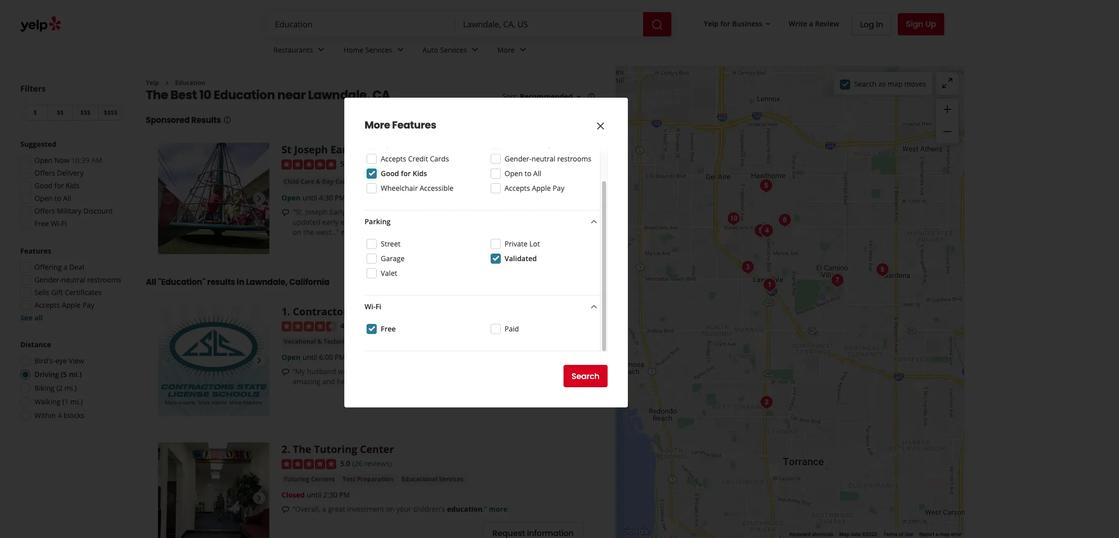 Task type: describe. For each thing, give the bounding box(es) containing it.
1 vertical spatial the
[[293, 443, 311, 457]]

(38 reviews) link
[[353, 320, 392, 332]]

improved
[[536, 207, 568, 217]]

(4
[[353, 159, 359, 169]]

4.4 link
[[340, 320, 350, 332]]

0 horizontal spatial education
[[175, 79, 206, 87]]

accepts apple pay for all
[[505, 183, 565, 193]]

now for open now 10:39 am
[[54, 156, 70, 165]]

verified
[[410, 177, 438, 187]]

0 vertical spatial the
[[146, 87, 168, 104]]

1 horizontal spatial more
[[489, 505, 508, 514]]

to inside more features dialog
[[525, 169, 532, 178]]

$ button
[[22, 105, 47, 121]]

option group containing distance
[[17, 340, 126, 424]]

terms
[[884, 532, 898, 538]]

good for kids for accepts
[[381, 169, 427, 178]]

educational services button
[[400, 475, 466, 485]]

results
[[207, 277, 235, 288]]

contractors
[[293, 305, 353, 319]]

0 vertical spatial tutoring
[[314, 443, 357, 457]]

all inside more features dialog
[[533, 169, 542, 178]]

st joseph early learning center image
[[158, 143, 270, 255]]

2 vertical spatial on
[[386, 505, 395, 514]]

accepts credit cards
[[381, 154, 449, 164]]

bird's-eye view
[[34, 356, 84, 366]]

1 horizontal spatial education
[[447, 505, 483, 514]]

joseph for "st.
[[305, 207, 328, 217]]

for for accepts credit cards
[[401, 169, 411, 178]]

"my husband went through this wonderful
[[293, 367, 434, 376]]

0 vertical spatial reviews)
[[361, 159, 388, 169]]

tutoring centers link
[[282, 475, 337, 485]]

blocks
[[64, 411, 84, 420]]

10:39
[[71, 156, 90, 165]]

aca tutoring center image
[[757, 221, 777, 241]]

24 chevron down v2 image for more
[[517, 44, 529, 56]]

restaurants
[[274, 45, 313, 55]]

2:30
[[323, 490, 337, 500]]

0 horizontal spatial license
[[385, 305, 422, 319]]

error
[[951, 532, 962, 538]]

centers
[[311, 475, 335, 484]]

log in
[[860, 18, 884, 30]]

5 star rating image for until 2:30 pm
[[282, 460, 336, 470]]

child
[[284, 177, 299, 186]]

reviews) for center
[[365, 459, 392, 469]]

log
[[860, 18, 874, 30]]

wheelchair
[[381, 183, 418, 193]]

yelp for yelp link
[[146, 79, 159, 87]]

this
[[385, 367, 397, 376]]

educational services
[[402, 475, 464, 484]]

eye
[[55, 356, 67, 366]]

offers inside more features dialog
[[505, 139, 525, 149]]

0 vertical spatial until
[[303, 193, 317, 203]]

within 4 blocks
[[34, 411, 84, 420]]

24 verified filled v2 image
[[394, 176, 406, 188]]

map for moves
[[888, 79, 903, 88]]

previous image for 2
[[162, 493, 174, 505]]

pay for all
[[553, 183, 565, 193]]

early for "st.
[[330, 207, 346, 217]]

"overall,
[[293, 505, 321, 514]]

august
[[453, 207, 476, 217]]

accepts for open to all
[[505, 183, 530, 193]]

open down the 'more features'
[[381, 139, 399, 149]]

open down suggested
[[34, 156, 53, 165]]

previous image
[[162, 193, 174, 205]]

and right improved
[[570, 207, 583, 217]]

next image for 2 . the tutoring center
[[253, 493, 265, 505]]

leuzinger high school image
[[775, 210, 795, 231]]

search for search
[[572, 371, 600, 382]]

next image
[[253, 193, 265, 205]]

search button
[[564, 365, 608, 388]]

high-
[[507, 217, 524, 227]]

street
[[381, 239, 401, 249]]

group containing suggested
[[17, 139, 126, 232]]

center for st joseph early learning center
[[406, 143, 440, 157]]

1 . contractors state license schools
[[282, 305, 463, 319]]

services for educational services
[[439, 475, 464, 484]]

education inside "button"
[[358, 177, 388, 186]]

walking
[[34, 397, 61, 407]]

garage
[[381, 254, 405, 263]]

1 vertical spatial features
[[20, 246, 51, 256]]

1 vertical spatial military
[[57, 206, 82, 216]]

$$$$
[[104, 108, 118, 117]]

0 vertical spatial wi-
[[51, 219, 61, 228]]

1 vertical spatial &
[[318, 337, 322, 346]]

(38 reviews)
[[353, 321, 392, 331]]

0 vertical spatial contractors state license schools image
[[760, 275, 780, 295]]

10
[[199, 87, 211, 104]]

private lot
[[505, 239, 540, 249]]

0 vertical spatial more
[[341, 228, 360, 237]]

(4 reviews)
[[353, 159, 388, 169]]

opening
[[409, 207, 441, 217]]

kumon math and reading center of gardena - north image
[[873, 260, 893, 280]]

sponsored results
[[146, 115, 221, 126]]

16 chevron down v2 image
[[765, 20, 773, 28]]

bird's-
[[34, 356, 55, 366]]

until for the
[[307, 490, 322, 500]]

auto
[[423, 45, 438, 55]]

valet
[[381, 268, 397, 278]]

0 horizontal spatial offers military discount
[[34, 206, 113, 216]]

suggested
[[20, 139, 56, 149]]

next image for 1 . contractors state license schools
[[253, 355, 265, 367]]

good for offers
[[34, 181, 53, 190]]

24 chevron down v2 image for wi-fi
[[588, 301, 600, 313]]

0 vertical spatial pm
[[335, 193, 346, 203]]

0 vertical spatial accepts
[[381, 154, 406, 164]]

apple for all
[[532, 183, 551, 193]]

0 horizontal spatial 16 info v2 image
[[223, 116, 231, 124]]

for for offers delivery
[[54, 181, 64, 190]]

5 star rating image for until 4:30 pm
[[282, 160, 336, 170]]

close image
[[595, 120, 607, 132]]

services for home services
[[366, 45, 392, 55]]

and up quality
[[522, 207, 535, 217]]

accessible
[[420, 183, 454, 193]]

0 vertical spatial fi
[[61, 219, 67, 228]]

search as map moves
[[855, 79, 927, 88]]

map
[[840, 532, 850, 538]]

pm for tutoring
[[339, 490, 350, 500]]

1 horizontal spatial more link
[[489, 505, 508, 514]]

free for free
[[381, 324, 396, 334]]

mychal's learning place image
[[724, 209, 744, 229]]

2 vertical spatial all
[[146, 277, 156, 288]]

. for 1
[[287, 305, 290, 319]]

program
[[375, 217, 404, 227]]

the
[[303, 228, 314, 237]]

1 vertical spatial on
[[293, 228, 301, 237]]

license!
[[491, 367, 516, 376]]

of
[[899, 532, 904, 538]]

center for 2 . the tutoring center
[[360, 443, 394, 457]]

tutoring inside button
[[284, 475, 310, 484]]

(26 reviews)
[[353, 459, 392, 469]]

within
[[34, 411, 56, 420]]

military inside more features dialog
[[527, 139, 552, 149]]

contractors state license schools link
[[293, 305, 463, 319]]

4:30
[[319, 193, 333, 203]]

5.0 for (4 reviews)
[[340, 159, 350, 169]]

1 horizontal spatial 16 info v2 image
[[588, 93, 596, 101]]

previous image for 1
[[162, 355, 174, 367]]

the best 10 education near lawndale, ca
[[146, 87, 390, 104]]

more features dialog
[[0, 0, 1120, 539]]

1 vertical spatial offers
[[34, 168, 55, 178]]

pay for certificates
[[83, 300, 94, 310]]

humble hearts academy image
[[756, 176, 776, 196]]

2
[[282, 443, 287, 457]]

1 vertical spatial the tutoring center image
[[158, 443, 270, 539]]

our
[[492, 207, 504, 217]]

1 vertical spatial to
[[54, 194, 61, 203]]

juliette
[[518, 367, 540, 376]]

kids for accessible
[[413, 169, 427, 178]]

2 . the tutoring center
[[282, 443, 394, 457]]

2 daycare from the left
[[548, 217, 574, 227]]

1 vertical spatial education link
[[356, 177, 390, 187]]

sign
[[906, 18, 924, 30]]

restaurants link
[[265, 36, 335, 66]]

early
[[322, 217, 339, 227]]

zoom in image
[[942, 103, 954, 115]]

open up 16 speech v2 icon
[[282, 193, 301, 203]]

0 vertical spatial more link
[[341, 228, 360, 237]]

map region
[[532, 0, 1051, 539]]

offers military discount inside more features dialog
[[505, 139, 583, 149]]

sort:
[[503, 92, 518, 102]]

st
[[282, 143, 292, 157]]

0 vertical spatial license
[[440, 177, 466, 187]]

the tutoring center image inside map region
[[757, 393, 777, 413]]

private
[[505, 239, 528, 249]]

test preparation
[[343, 475, 394, 484]]

a for deal
[[64, 262, 67, 272]]

see all button
[[20, 313, 43, 323]]

view
[[69, 356, 84, 366]]

driving
[[34, 370, 59, 379]]

open until 6:00 pm
[[282, 353, 346, 362]]

center for "st. joseph early learning center is opening on august 1st. our new and improved and updated early education program and daycare offers affordable, high-quality daycare on the west…"
[[378, 207, 400, 217]]

1 horizontal spatial education
[[214, 87, 275, 104]]

discount inside more features dialog
[[554, 139, 583, 149]]

and down is
[[406, 217, 419, 227]]

search image
[[652, 19, 664, 31]]

24 chevron down v2 image for home services
[[394, 44, 407, 56]]

as
[[879, 79, 886, 88]]

joseph for st
[[294, 143, 328, 157]]

a for great
[[322, 505, 326, 514]]

24 chevron down v2 image for auto services
[[469, 44, 481, 56]]

educational
[[402, 475, 437, 484]]

wonderful
[[399, 367, 433, 376]]

$$$
[[80, 108, 91, 117]]

get
[[468, 367, 478, 376]]

west…"
[[316, 228, 339, 237]]



Task type: locate. For each thing, give the bounding box(es) containing it.
on
[[443, 207, 451, 217], [293, 228, 301, 237], [386, 505, 395, 514]]

good inside more features dialog
[[381, 169, 399, 178]]

1 vertical spatial now
[[54, 156, 70, 165]]

0 horizontal spatial to
[[54, 194, 61, 203]]

business categories element
[[265, 36, 945, 66]]

education inside "st. joseph early learning center is opening on august 1st. our new and improved and updated early education program and daycare offers affordable, high-quality daycare on the west…"
[[340, 217, 373, 227]]

0 vertical spatial 5.0 link
[[340, 158, 350, 169]]

1 vertical spatial joseph
[[305, 207, 328, 217]]

1 vertical spatial good for kids
[[34, 181, 80, 190]]

1 horizontal spatial map
[[940, 532, 950, 538]]

apple up improved
[[532, 183, 551, 193]]

open up the free wi-fi
[[34, 194, 53, 203]]

0 horizontal spatial apple
[[62, 300, 81, 310]]

more for more features
[[365, 118, 390, 132]]

discount inside "group"
[[83, 206, 113, 216]]

24 chevron down v2 image
[[315, 44, 327, 56], [394, 44, 407, 56], [588, 301, 600, 313]]

5 star rating image
[[282, 160, 336, 170], [282, 460, 336, 470]]

mi.) for biking (2 mi.)
[[64, 383, 77, 393]]

option group
[[17, 340, 126, 424]]

search
[[855, 79, 877, 88], [572, 371, 600, 382]]

& left day in the top of the page
[[316, 177, 321, 186]]

verified license
[[410, 177, 466, 187]]

1 vertical spatial accepts apple pay
[[34, 300, 94, 310]]

1 vertical spatial education
[[447, 505, 483, 514]]

learning for st joseph early learning center
[[359, 143, 403, 157]]

kids down the 'credit'
[[413, 169, 427, 178]]

1 daycare from the left
[[420, 217, 447, 227]]

gender-neutral restrooms for deal
[[34, 275, 121, 285]]

to left get
[[459, 367, 466, 376]]

more for more
[[498, 45, 515, 55]]

see
[[20, 313, 33, 323]]

24 chevron down v2 image
[[469, 44, 481, 56], [517, 44, 529, 56], [588, 216, 600, 228]]

5.0 for (26 reviews)
[[340, 459, 350, 469]]

apple inside more features dialog
[[532, 183, 551, 193]]

all left ""education"" in the left of the page
[[146, 277, 156, 288]]

1 5 star rating image from the top
[[282, 160, 336, 170]]

1 vertical spatial 16 speech v2 image
[[282, 506, 290, 514]]

5.0 link for (26
[[340, 458, 350, 469]]

slideshow element
[[158, 143, 270, 255], [158, 305, 270, 417], [158, 443, 270, 539]]

a for map
[[936, 532, 939, 538]]

education
[[175, 79, 206, 87], [214, 87, 275, 104], [358, 177, 388, 186]]

sign up
[[906, 18, 937, 30]]

2 vertical spatial mi.)
[[70, 397, 83, 407]]

0 horizontal spatial lawndale,
[[246, 277, 288, 288]]

open until 4:30 pm
[[282, 193, 346, 203]]

2 vertical spatial pm
[[339, 490, 350, 500]]

24 chevron down v2 image up sort:
[[517, 44, 529, 56]]

lucille smith elementary school image
[[751, 221, 771, 241]]

0 horizontal spatial contractors state license schools image
[[158, 305, 270, 417]]

good up wheelchair
[[381, 169, 399, 178]]

tutoring up (26
[[314, 443, 357, 457]]

next image left 'closed'
[[253, 493, 265, 505]]

0 horizontal spatial accepts apple pay
[[34, 300, 94, 310]]

mi.) for walking (1 mi.)
[[70, 397, 83, 407]]

care right day in the top of the page
[[336, 177, 349, 186]]

1 vertical spatial more link
[[489, 505, 508, 514]]

sells
[[34, 288, 49, 297]]

& up open until 6:00 pm
[[318, 337, 322, 346]]

and inside to get his license! juliette was amazing and helped..."
[[322, 377, 335, 387]]

test preparation button
[[341, 475, 396, 485]]

1 vertical spatial until
[[303, 353, 317, 362]]

24 chevron down v2 image inside wi-fi dropdown button
[[588, 301, 600, 313]]

california
[[289, 277, 330, 288]]

0 horizontal spatial open to all
[[34, 194, 71, 203]]

offering a deal
[[34, 262, 84, 272]]

education right 10
[[214, 87, 275, 104]]

features up open now
[[392, 118, 436, 132]]

for down offers delivery
[[54, 181, 64, 190]]

2 horizontal spatial to
[[525, 169, 532, 178]]

center inside "st. joseph early learning center is opening on august 1st. our new and improved and updated early education program and daycare offers affordable, high-quality daycare on the west…"
[[378, 207, 400, 217]]

walking (1 mi.)
[[34, 397, 83, 407]]

1 vertical spatial gender-neutral restrooms
[[34, 275, 121, 285]]

1 vertical spatial offers military discount
[[34, 206, 113, 216]]

next image
[[253, 355, 265, 367], [253, 493, 265, 505]]

good for kids up wheelchair
[[381, 169, 427, 178]]

care right child
[[301, 177, 315, 186]]

education right 16 chevron right v2 image
[[175, 79, 206, 87]]

fi up the (38 reviews) link in the left of the page
[[376, 302, 381, 312]]

tutoring centers
[[284, 475, 335, 484]]

search inside 'button'
[[572, 371, 600, 382]]

24 chevron down v2 image for parking
[[588, 216, 600, 228]]

pm for state
[[335, 353, 346, 362]]

. up 4.4 star rating image
[[287, 305, 290, 319]]

24 chevron down v2 image right the auto services at top
[[469, 44, 481, 56]]

2 previous image from the top
[[162, 493, 174, 505]]

0 vertical spatial &
[[316, 177, 321, 186]]

24 chevron down v2 image right improved
[[588, 216, 600, 228]]

16 info v2 image
[[588, 93, 596, 101], [223, 116, 231, 124]]

more inside dialog
[[365, 118, 390, 132]]

0 vertical spatial kids
[[413, 169, 427, 178]]

license down cards
[[440, 177, 466, 187]]

free for free wi-fi
[[34, 219, 49, 228]]

accepts up new
[[505, 183, 530, 193]]

1 vertical spatial pm
[[335, 353, 346, 362]]

contractors state license schools image
[[760, 275, 780, 295], [158, 305, 270, 417]]

to inside to get his license! juliette was amazing and helped..."
[[459, 367, 466, 376]]

slideshow element for 1
[[158, 305, 270, 417]]

1 horizontal spatial daycare
[[548, 217, 574, 227]]

accepts down open now
[[381, 154, 406, 164]]

in
[[237, 277, 244, 288]]

report a map error link
[[920, 532, 962, 538]]

1 vertical spatial 5 star rating image
[[282, 460, 336, 470]]

pay up improved
[[553, 183, 565, 193]]

mi.)
[[69, 370, 82, 379], [64, 383, 77, 393], [70, 397, 83, 407]]

"education"
[[158, 277, 206, 288]]

open to all right venice
[[505, 169, 542, 178]]

through
[[356, 367, 383, 376]]

map left error in the right bottom of the page
[[940, 532, 950, 538]]

5.0 left (4
[[340, 159, 350, 169]]

joseph up the updated
[[305, 207, 328, 217]]

1 horizontal spatial good for kids
[[381, 169, 427, 178]]

mi.) for driving (5 mi.)
[[69, 370, 82, 379]]

good for kids down offers delivery
[[34, 181, 80, 190]]

16 chevron right v2 image
[[163, 79, 171, 87]]

1 vertical spatial more
[[365, 118, 390, 132]]

tutoring up 'closed'
[[284, 475, 310, 484]]

1 horizontal spatial 24 chevron down v2 image
[[394, 44, 407, 56]]

2 . from the top
[[287, 443, 290, 457]]

lawndale, right in
[[246, 277, 288, 288]]

offers down sort:
[[505, 139, 525, 149]]

mi.) right the (5
[[69, 370, 82, 379]]

1 5.0 from the top
[[340, 159, 350, 169]]

open up "my
[[282, 353, 301, 362]]

daycare
[[420, 217, 447, 227], [548, 217, 574, 227]]

1 16 speech v2 image from the top
[[282, 368, 290, 376]]

1 horizontal spatial all
[[146, 277, 156, 288]]

a left great
[[322, 505, 326, 514]]

restrooms inside more features dialog
[[557, 154, 592, 164]]

1 vertical spatial gender-
[[34, 275, 61, 285]]

pm right 6:00
[[335, 353, 346, 362]]

3 slideshow element from the top
[[158, 443, 270, 539]]

accepts apple pay for certificates
[[34, 300, 94, 310]]

slideshow element for 2
[[158, 443, 270, 539]]

yelp for business button
[[700, 14, 777, 33]]

0 horizontal spatial fi
[[61, 219, 67, 228]]

next image left "my
[[253, 355, 265, 367]]

more
[[498, 45, 515, 55], [365, 118, 390, 132]]

1 vertical spatial good
[[34, 181, 53, 190]]

gender-neutral restrooms inside more features dialog
[[505, 154, 592, 164]]

kids inside more features dialog
[[413, 169, 427, 178]]

2 16 speech v2 image from the top
[[282, 506, 290, 514]]

0 vertical spatial search
[[855, 79, 877, 88]]

0 vertical spatial lawndale,
[[308, 87, 370, 104]]

sells gift certificates
[[34, 288, 102, 297]]

group containing features
[[17, 246, 126, 323]]

0 horizontal spatial more
[[341, 228, 360, 237]]

educational services link
[[400, 475, 466, 485]]

kids for to
[[66, 181, 80, 190]]

for
[[721, 19, 731, 28], [401, 169, 411, 178], [54, 181, 64, 190]]

0 horizontal spatial search
[[572, 371, 600, 382]]

2 vertical spatial offers
[[34, 206, 55, 216]]

on left the
[[293, 228, 301, 237]]

apple inside "group"
[[62, 300, 81, 310]]

all up improved
[[533, 169, 542, 178]]

distance
[[20, 340, 51, 350]]

auto services link
[[415, 36, 489, 66]]

5.0 link left (4
[[340, 158, 350, 169]]

early up (4
[[331, 143, 356, 157]]

1 horizontal spatial gender-
[[505, 154, 532, 164]]

0 vertical spatial to
[[525, 169, 532, 178]]

1 horizontal spatial features
[[392, 118, 436, 132]]

schools
[[425, 305, 463, 319]]

preparation
[[357, 475, 394, 484]]

(38
[[353, 321, 363, 331]]

see all
[[20, 313, 43, 323]]

accepts apple pay up improved
[[505, 183, 565, 193]]

zoom out image
[[942, 126, 954, 138]]

the tutoring center image
[[757, 393, 777, 413], [158, 443, 270, 539]]

until up "overall,
[[307, 490, 322, 500]]

mi.) right (1
[[70, 397, 83, 407]]

0 vertical spatial early
[[331, 143, 356, 157]]

report
[[920, 532, 935, 538]]

terms of use link
[[884, 532, 914, 538]]

st joseph early learning center link
[[282, 143, 440, 157]]

daycare down improved
[[548, 217, 574, 227]]

open right venice
[[505, 169, 523, 178]]

a right write
[[809, 19, 814, 28]]

early up 'early'
[[330, 207, 346, 217]]

on left your
[[386, 505, 395, 514]]

1 vertical spatial tutoring
[[284, 475, 310, 484]]

wi-fi
[[365, 302, 381, 312]]

tutoring centers button
[[282, 475, 337, 485]]

license
[[440, 177, 466, 187], [385, 305, 422, 319]]

good for kids
[[381, 169, 427, 178], [34, 181, 80, 190]]

0 horizontal spatial map
[[888, 79, 903, 88]]

reviews)
[[361, 159, 388, 169], [365, 321, 392, 331], [365, 459, 392, 469]]

0 vertical spatial good
[[381, 169, 399, 178]]

0 horizontal spatial education link
[[175, 79, 206, 87]]

$$
[[57, 108, 64, 117]]

16 speech v2 image left "my
[[282, 368, 290, 376]]

reviews) for license
[[365, 321, 392, 331]]

0 vertical spatial offers military discount
[[505, 139, 583, 149]]

0 vertical spatial military
[[527, 139, 552, 149]]

education link down "(4 reviews)"
[[356, 177, 390, 187]]

amazing
[[293, 377, 321, 387]]

None search field
[[267, 12, 674, 36]]

center
[[406, 143, 440, 157], [378, 207, 400, 217], [360, 443, 394, 457]]

lawndale, left ca
[[308, 87, 370, 104]]

1 5.0 link from the top
[[340, 158, 350, 169]]

good for accepts
[[381, 169, 399, 178]]

4.4
[[340, 321, 350, 331]]

1 previous image from the top
[[162, 355, 174, 367]]

yelp left 16 chevron right v2 image
[[146, 79, 159, 87]]

free wi-fi
[[34, 219, 67, 228]]

test
[[343, 475, 356, 484]]

map for error
[[940, 532, 950, 538]]

2 slideshow element from the top
[[158, 305, 270, 417]]

open to all inside more features dialog
[[505, 169, 542, 178]]

0 vertical spatial next image
[[253, 355, 265, 367]]

good for kids for offers
[[34, 181, 80, 190]]

offers up the free wi-fi
[[34, 206, 55, 216]]

google image
[[619, 525, 652, 539]]

1 horizontal spatial 24 chevron down v2 image
[[517, 44, 529, 56]]

new
[[506, 207, 520, 217]]

4.4 star rating image
[[282, 322, 336, 332]]

0 horizontal spatial gender-neutral restrooms
[[34, 275, 121, 285]]

neutral for all
[[532, 154, 556, 164]]

on up offers on the left top of page
[[443, 207, 451, 217]]

restrooms for offering a deal
[[87, 275, 121, 285]]

el camino college image
[[828, 271, 848, 291]]

gender- inside more features dialog
[[505, 154, 532, 164]]

early inside "st. joseph early learning center is opening on august 1st. our new and improved and updated early education program and daycare offers affordable, high-quality daycare on the west…"
[[330, 207, 346, 217]]

center up (26 reviews) link
[[360, 443, 394, 457]]

more link right west…"
[[341, 228, 360, 237]]

education right 'early'
[[340, 217, 373, 227]]

map right as
[[888, 79, 903, 88]]

more up open now
[[365, 118, 390, 132]]

1 vertical spatial all
[[63, 194, 71, 203]]

tutoring
[[314, 443, 357, 457], [284, 475, 310, 484]]

$
[[33, 108, 37, 117]]

6:00
[[319, 353, 333, 362]]

pm right 4:30
[[335, 193, 346, 203]]

search right was
[[572, 371, 600, 382]]

1 slideshow element from the top
[[158, 143, 270, 255]]

learning for "st. joseph early learning center is opening on august 1st. our new and improved and updated early education program and daycare offers affordable, high-quality daycare on the west…"
[[347, 207, 376, 217]]

child care & day care link
[[282, 177, 351, 187]]

gender- for sells
[[34, 275, 61, 285]]

0 vertical spatial on
[[443, 207, 451, 217]]

until for contractors
[[303, 353, 317, 362]]

until left 4:30
[[303, 193, 317, 203]]

24 chevron down v2 image inside home services link
[[394, 44, 407, 56]]

5.0 link for (4
[[340, 158, 350, 169]]

prime athletes image
[[738, 257, 758, 278]]

gender-neutral restrooms for discount
[[505, 154, 592, 164]]

free up 'offering'
[[34, 219, 49, 228]]

all inside "group"
[[63, 194, 71, 203]]

to down offers delivery
[[54, 194, 61, 203]]

expand map image
[[942, 77, 954, 89]]

2 care from the left
[[336, 177, 349, 186]]

the left best
[[146, 87, 168, 104]]

1 horizontal spatial accepts apple pay
[[505, 183, 565, 193]]

for inside button
[[721, 19, 731, 28]]

1 horizontal spatial apple
[[532, 183, 551, 193]]

for up wheelchair
[[401, 169, 411, 178]]

to
[[525, 169, 532, 178], [54, 194, 61, 203], [459, 367, 466, 376]]

1 horizontal spatial accepts
[[381, 154, 406, 164]]

previous image
[[162, 355, 174, 367], [162, 493, 174, 505]]

1 vertical spatial lawndale,
[[246, 277, 288, 288]]

pm right 2:30
[[339, 490, 350, 500]]

daycare down the opening
[[420, 217, 447, 227]]

keyboard shortcuts button
[[790, 531, 834, 539]]

24 chevron down v2 image inside auto services link
[[469, 44, 481, 56]]

good down offers delivery
[[34, 181, 53, 190]]

0 vertical spatial learning
[[359, 143, 403, 157]]

(5
[[61, 370, 67, 379]]

now up accepts credit cards
[[401, 139, 416, 149]]

1 next image from the top
[[253, 355, 265, 367]]

joseph right st on the top of page
[[294, 143, 328, 157]]

0 vertical spatial apple
[[532, 183, 551, 193]]

"st.
[[293, 207, 304, 217]]

accepts apple pay inside more features dialog
[[505, 183, 565, 193]]

restrooms
[[557, 154, 592, 164], [87, 275, 121, 285]]

1 vertical spatial learning
[[347, 207, 376, 217]]

16 speech v2 image
[[282, 368, 290, 376], [282, 506, 290, 514]]

1 vertical spatial more
[[489, 505, 508, 514]]

0 vertical spatial mi.)
[[69, 370, 82, 379]]

1 vertical spatial open to all
[[34, 194, 71, 203]]

closed until 2:30 pm
[[282, 490, 350, 500]]

test preparation link
[[341, 475, 396, 485]]

services for auto services
[[440, 45, 467, 55]]

gender- for open
[[505, 154, 532, 164]]

1 vertical spatial license
[[385, 305, 422, 319]]

all down "delivery"
[[63, 194, 71, 203]]

paid
[[505, 324, 519, 334]]

pay inside "group"
[[83, 300, 94, 310]]

services inside button
[[439, 475, 464, 484]]

16 speech v2 image down 'closed'
[[282, 506, 290, 514]]

1 horizontal spatial pay
[[553, 183, 565, 193]]

0 vertical spatial slideshow element
[[158, 143, 270, 255]]

0 vertical spatial yelp
[[704, 19, 719, 28]]

2 5.0 from the top
[[340, 459, 350, 469]]

1 horizontal spatial open to all
[[505, 169, 542, 178]]

0 vertical spatial previous image
[[162, 355, 174, 367]]

joseph inside "st. joseph early learning center is opening on august 1st. our new and improved and updated early education program and daycare offers affordable, high-quality daycare on the west…"
[[305, 207, 328, 217]]

0 vertical spatial .
[[287, 305, 290, 319]]

apple for certificates
[[62, 300, 81, 310]]

16 speech v2 image
[[282, 209, 290, 217]]

24 chevron down v2 image inside parking dropdown button
[[588, 216, 600, 228]]

parking
[[365, 217, 391, 226]]

for inside more features dialog
[[401, 169, 411, 178]]

report a map error
[[920, 532, 962, 538]]

home services link
[[335, 36, 415, 66]]

wheelchair accessible
[[381, 183, 454, 193]]

offers left "delivery"
[[34, 168, 55, 178]]

good inside "group"
[[34, 181, 53, 190]]

search for search as map moves
[[855, 79, 877, 88]]

reviews) down contractors state license schools link
[[365, 321, 392, 331]]

wi- inside dropdown button
[[365, 302, 376, 312]]

1 horizontal spatial gender-neutral restrooms
[[505, 154, 592, 164]]

now inside more features dialog
[[401, 139, 416, 149]]

. for 2
[[287, 443, 290, 457]]

neutral inside more features dialog
[[532, 154, 556, 164]]

accepts for sells gift certificates
[[34, 300, 60, 310]]

military
[[527, 139, 552, 149], [57, 206, 82, 216]]

center up verified
[[406, 143, 440, 157]]

pm
[[335, 193, 346, 203], [335, 353, 346, 362], [339, 490, 350, 500]]

16 info v2 image up close image
[[588, 93, 596, 101]]

was
[[542, 367, 555, 376]]

0 horizontal spatial the
[[146, 87, 168, 104]]

0 vertical spatial restrooms
[[557, 154, 592, 164]]

1 horizontal spatial for
[[401, 169, 411, 178]]

map
[[888, 79, 903, 88], [940, 532, 950, 538]]

group
[[937, 99, 959, 143], [17, 139, 126, 232], [17, 246, 126, 323]]

1 vertical spatial contractors state license schools image
[[158, 305, 270, 417]]

0 vertical spatial free
[[34, 219, 49, 228]]

fi inside wi-fi dropdown button
[[376, 302, 381, 312]]

a for review
[[809, 19, 814, 28]]

restrooms for offers military discount
[[557, 154, 592, 164]]

24 chevron down v2 image inside more link
[[517, 44, 529, 56]]

16 speech v2 image for 2
[[282, 506, 290, 514]]

more up sort:
[[498, 45, 515, 55]]

until
[[303, 193, 317, 203], [303, 353, 317, 362], [307, 490, 322, 500]]

affordable,
[[470, 217, 506, 227]]

free down contractors state license schools link
[[381, 324, 396, 334]]

free inside more features dialog
[[381, 324, 396, 334]]

2 next image from the top
[[253, 493, 265, 505]]

moves
[[905, 79, 927, 88]]

0 horizontal spatial good for kids
[[34, 181, 80, 190]]

features inside dialog
[[392, 118, 436, 132]]

center up program
[[378, 207, 400, 217]]

apple down sells gift certificates
[[62, 300, 81, 310]]

2 vertical spatial to
[[459, 367, 466, 376]]

now for open now
[[401, 139, 416, 149]]

1 vertical spatial 5.0
[[340, 459, 350, 469]]

the right 2
[[293, 443, 311, 457]]

"st. joseph early learning center is opening on august 1st. our new and improved and updated early education program and daycare offers affordable, high-quality daycare on the west…"
[[293, 207, 583, 237]]

yelp left business
[[704, 19, 719, 28]]

more right west…"
[[341, 228, 360, 237]]

0 horizontal spatial military
[[57, 206, 82, 216]]

gender-neutral restrooms
[[505, 154, 592, 164], [34, 275, 121, 285]]

1 vertical spatial restrooms
[[87, 275, 121, 285]]

early for st
[[331, 143, 356, 157]]

credit
[[408, 154, 428, 164]]

5.0 link
[[340, 158, 350, 169], [340, 458, 350, 469]]

$$ button
[[47, 105, 73, 121]]

pay inside more features dialog
[[553, 183, 565, 193]]

24 chevron down v2 image for restaurants
[[315, 44, 327, 56]]

1 vertical spatial for
[[401, 169, 411, 178]]

24 chevron down v2 image inside restaurants link
[[315, 44, 327, 56]]

a left the deal
[[64, 262, 67, 272]]

accepts apple pay down sells gift certificates
[[34, 300, 94, 310]]

verified license button
[[410, 177, 466, 187]]

learning inside "st. joseph early learning center is opening on august 1st. our new and improved and updated early education program and daycare offers affordable, high-quality daycare on the west…"
[[347, 207, 376, 217]]

2 5 star rating image from the top
[[282, 460, 336, 470]]

pay
[[553, 183, 565, 193], [83, 300, 94, 310]]

home
[[344, 45, 364, 55]]

2 vertical spatial slideshow element
[[158, 443, 270, 539]]

more link
[[489, 36, 537, 66]]

good for kids inside more features dialog
[[381, 169, 427, 178]]

accepts down sells
[[34, 300, 60, 310]]

1 care from the left
[[301, 177, 315, 186]]

search left as
[[855, 79, 877, 88]]

1 vertical spatial mi.)
[[64, 383, 77, 393]]

education right children's
[[447, 505, 483, 514]]

yelp inside button
[[704, 19, 719, 28]]

1 vertical spatial apple
[[62, 300, 81, 310]]

1 horizontal spatial fi
[[376, 302, 381, 312]]

neutral for certificates
[[61, 275, 85, 285]]

filters
[[20, 83, 46, 94]]

until left 6:00
[[303, 353, 317, 362]]

2 5.0 link from the top
[[340, 458, 350, 469]]

keyboard shortcuts
[[790, 532, 834, 538]]

0 vertical spatial accepts apple pay
[[505, 183, 565, 193]]

accepts apple pay
[[505, 183, 565, 193], [34, 300, 94, 310]]

16 speech v2 image for 1
[[282, 368, 290, 376]]

1 . from the top
[[287, 305, 290, 319]]

for inside "group"
[[54, 181, 64, 190]]

1 vertical spatial search
[[572, 371, 600, 382]]

free inside "group"
[[34, 219, 49, 228]]

1 horizontal spatial contractors state license schools image
[[760, 275, 780, 295]]

"overall, a great investment on your children's education ." more
[[293, 505, 508, 514]]

more inside business categories element
[[498, 45, 515, 55]]

education link right 16 chevron right v2 image
[[175, 79, 206, 87]]

wi- up offering a deal
[[51, 219, 61, 228]]

keyboard
[[790, 532, 811, 538]]

yelp for yelp for business
[[704, 19, 719, 28]]

0 vertical spatial education link
[[175, 79, 206, 87]]



Task type: vqa. For each thing, say whether or not it's contained in the screenshot.
Deal a
yes



